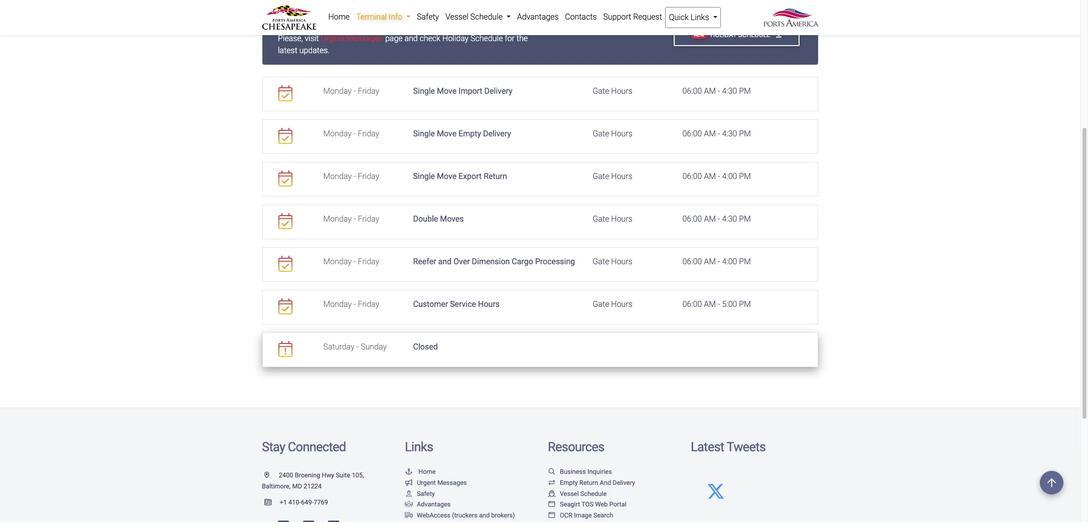 Task type: vqa. For each thing, say whether or not it's contained in the screenshot.


Task type: describe. For each thing, give the bounding box(es) containing it.
06:00 for customer service hours
[[683, 299, 702, 309]]

single for single move empty delivery
[[413, 129, 435, 138]]

06:00 for double moves
[[683, 214, 702, 224]]

business inquiries link
[[548, 468, 612, 476]]

saturday - sunday
[[323, 342, 387, 352]]

quick links link
[[666, 7, 721, 28]]

exchange image
[[548, 480, 556, 487]]

empty return and delivery
[[560, 479, 635, 487]]

0 vertical spatial vessel schedule link
[[442, 7, 514, 27]]

1 vertical spatial safety link
[[405, 490, 435, 498]]

ocr
[[560, 512, 573, 519]]

ocr image search
[[560, 512, 613, 519]]

06:00 am - 4:00 pm for single move export return
[[683, 171, 751, 181]]

gate hours for double moves
[[593, 214, 633, 224]]

single for single move export return
[[413, 171, 435, 181]]

inquiries
[[588, 468, 612, 476]]

649-
[[301, 499, 314, 506]]

hours for single move export return
[[611, 171, 633, 181]]

hours for single move import delivery
[[611, 86, 633, 96]]

terminal info
[[356, 12, 405, 22]]

search
[[594, 512, 613, 519]]

410-
[[289, 499, 301, 506]]

105,
[[352, 472, 364, 479]]

hours for single move empty delivery
[[611, 129, 633, 138]]

pm for double moves
[[739, 214, 751, 224]]

1 horizontal spatial advantages
[[517, 12, 559, 22]]

map marker alt image
[[264, 473, 277, 479]]

gate for single move import delivery
[[593, 86, 609, 96]]

urgent messages link inside tab panel
[[321, 33, 383, 43]]

urgent messages
[[417, 479, 467, 487]]

monday for single move export return
[[323, 171, 352, 181]]

4:00 for reefer and over dimension cargo processing
[[722, 257, 737, 266]]

phone office image
[[264, 500, 280, 506]]

webaccess (truckers and brokers)
[[417, 512, 515, 519]]

holiday schedule
[[711, 31, 772, 39]]

anchor image
[[405, 469, 413, 476]]

move for empty
[[437, 129, 457, 138]]

and for page
[[405, 33, 418, 43]]

2 horizontal spatial and
[[479, 512, 490, 519]]

empty return and delivery link
[[548, 479, 635, 487]]

processing
[[535, 257, 575, 266]]

ocr image search link
[[548, 512, 613, 519]]

broening
[[295, 472, 320, 479]]

page
[[385, 33, 403, 43]]

page and check holiday schedule for the latest updates.
[[278, 33, 528, 55]]

0 horizontal spatial vessel
[[446, 12, 469, 22]]

1 vertical spatial vessel schedule link
[[548, 490, 607, 498]]

monday for reefer and over dimension cargo processing
[[323, 257, 352, 266]]

hours
[[306, 21, 326, 31]]

sunday
[[361, 342, 387, 352]]

1 horizontal spatial urgent messages link
[[405, 479, 467, 487]]

06:00 am - 5:00 pm
[[683, 299, 751, 309]]

06:00 am - 4:30 pm for empty
[[683, 129, 751, 138]]

move for export
[[437, 171, 457, 181]]

urgent inside holiday hours may vary. please, visit urgent messages
[[321, 33, 345, 43]]

1 horizontal spatial messages
[[438, 479, 467, 487]]

4:00 for single move export return
[[722, 171, 737, 181]]

gate hours for customer service hours
[[593, 299, 633, 309]]

friday for double moves
[[358, 214, 379, 224]]

21224
[[304, 483, 322, 490]]

2400 broening hwy suite 105, baltimore, md 21224 link
[[262, 472, 364, 490]]

search image
[[548, 469, 556, 476]]

info
[[389, 12, 403, 22]]

reefer and over dimension cargo processing
[[413, 257, 575, 266]]

over
[[454, 257, 470, 266]]

closed
[[413, 342, 438, 352]]

browser image for ocr
[[548, 513, 556, 519]]

pm for single move export return
[[739, 171, 751, 181]]

holiday hours may vary. please, visit urgent messages
[[278, 21, 383, 43]]

hours for double moves
[[611, 214, 633, 224]]

seagirt tos web portal
[[560, 501, 627, 508]]

linkedin image
[[328, 521, 339, 522]]

for
[[505, 33, 515, 43]]

web
[[595, 501, 608, 508]]

suite
[[336, 472, 350, 479]]

hours for reefer and over dimension cargo processing
[[611, 257, 633, 266]]

please,
[[278, 33, 303, 43]]

stay connected
[[262, 439, 346, 454]]

webaccess (truckers and brokers) link
[[405, 512, 515, 519]]

single move empty delivery
[[413, 129, 511, 138]]

holiday inside page and check holiday schedule for the latest updates.
[[443, 33, 469, 43]]

webaccess
[[417, 512, 451, 519]]

monday for customer service hours
[[323, 299, 352, 309]]

request
[[633, 12, 662, 22]]

1 horizontal spatial return
[[580, 479, 598, 487]]

arrow alt to bottom image
[[776, 31, 782, 38]]

7769
[[314, 499, 328, 506]]

1 horizontal spatial links
[[691, 13, 709, 22]]

1 horizontal spatial vessel schedule
[[560, 490, 607, 498]]

empty inside tab panel
[[459, 129, 481, 138]]

latest
[[691, 439, 724, 454]]

+1 410-649-7769 link
[[262, 499, 328, 506]]

monday - friday for single move empty delivery
[[323, 129, 379, 138]]

1 vertical spatial advantages
[[417, 501, 451, 508]]

contacts
[[565, 12, 597, 22]]

browser image for seagirt
[[548, 502, 556, 508]]

1 horizontal spatial vessel
[[560, 490, 579, 498]]

monday for single move import delivery
[[323, 86, 352, 96]]

the
[[517, 33, 528, 43]]

seagirt tos web portal link
[[548, 501, 627, 508]]

4:30 for import
[[722, 86, 737, 96]]

monday - friday for customer service hours
[[323, 299, 379, 309]]

brokers)
[[492, 512, 515, 519]]

+1 410-649-7769
[[280, 499, 328, 506]]

tos
[[582, 501, 594, 508]]

ship image
[[548, 491, 556, 498]]

pm for reefer and over dimension cargo processing
[[739, 257, 751, 266]]

export
[[459, 171, 482, 181]]

latest
[[278, 45, 298, 55]]

holiday for holiday schedule
[[711, 31, 737, 39]]

single move export return
[[413, 171, 507, 181]]

5:00
[[722, 299, 737, 309]]

1 vertical spatial links
[[405, 439, 433, 454]]

pm for single move empty delivery
[[739, 129, 751, 138]]

4:30 for empty
[[722, 129, 737, 138]]

double
[[413, 214, 438, 224]]

go to top image
[[1040, 471, 1064, 495]]

business
[[560, 468, 586, 476]]



Task type: locate. For each thing, give the bounding box(es) containing it.
1 vertical spatial vessel schedule
[[560, 490, 607, 498]]

2 move from the top
[[437, 129, 457, 138]]

6 gate from the top
[[593, 299, 609, 309]]

1 browser image from the top
[[548, 502, 556, 508]]

pm
[[739, 86, 751, 96], [739, 129, 751, 138], [739, 171, 751, 181], [739, 214, 751, 224], [739, 257, 751, 266], [739, 299, 751, 309]]

2 vertical spatial single
[[413, 171, 435, 181]]

twitter square image
[[303, 521, 314, 522]]

gate hours for single move empty delivery
[[593, 129, 633, 138]]

1 vertical spatial single
[[413, 129, 435, 138]]

support
[[603, 12, 632, 22]]

06:00 am - 4:30 pm for import
[[683, 86, 751, 96]]

1 vertical spatial 06:00 am - 4:00 pm
[[683, 257, 751, 266]]

1 vertical spatial advantages link
[[405, 501, 451, 508]]

baltimore,
[[262, 483, 291, 490]]

hours for customer service hours
[[611, 299, 633, 309]]

am
[[704, 86, 716, 96], [704, 129, 716, 138], [704, 171, 716, 181], [704, 214, 716, 224], [704, 257, 716, 266], [704, 299, 716, 309]]

0 horizontal spatial advantages link
[[405, 501, 451, 508]]

empty up export on the left top of the page
[[459, 129, 481, 138]]

2 gate from the top
[[593, 129, 609, 138]]

vessel schedule
[[446, 12, 505, 22], [560, 490, 607, 498]]

5 am from the top
[[704, 257, 716, 266]]

2 vertical spatial and
[[479, 512, 490, 519]]

home right hours
[[328, 12, 350, 22]]

friday for single move empty delivery
[[358, 129, 379, 138]]

1 vertical spatial browser image
[[548, 513, 556, 519]]

urgent down may
[[321, 33, 345, 43]]

vary.
[[345, 21, 362, 31]]

updates.
[[299, 45, 330, 55]]

0 horizontal spatial return
[[484, 171, 507, 181]]

0 vertical spatial safety link
[[414, 7, 442, 27]]

import
[[459, 86, 483, 96]]

4 pm from the top
[[739, 214, 751, 224]]

5 monday from the top
[[323, 257, 352, 266]]

1 vertical spatial vessel
[[560, 490, 579, 498]]

1 vertical spatial return
[[580, 479, 598, 487]]

0 vertical spatial home
[[328, 12, 350, 22]]

3 gate from the top
[[593, 171, 609, 181]]

2 friday from the top
[[358, 129, 379, 138]]

hand receiving image
[[405, 502, 413, 508]]

move left import
[[437, 86, 457, 96]]

browser image inside 'seagirt tos web portal' link
[[548, 502, 556, 508]]

stay
[[262, 439, 285, 454]]

1 horizontal spatial vessel schedule link
[[548, 490, 607, 498]]

gate
[[593, 86, 609, 96], [593, 129, 609, 138], [593, 171, 609, 181], [593, 214, 609, 224], [593, 257, 609, 266], [593, 299, 609, 309]]

tab panel containing holiday hours may vary.
[[262, 12, 819, 367]]

single move import delivery
[[413, 86, 513, 96]]

0 horizontal spatial links
[[405, 439, 433, 454]]

1 06:00 am - 4:30 pm from the top
[[683, 86, 751, 96]]

1 vertical spatial move
[[437, 129, 457, 138]]

am for reefer and over dimension cargo processing
[[704, 257, 716, 266]]

2 single from the top
[[413, 129, 435, 138]]

return inside tab panel
[[484, 171, 507, 181]]

3 pm from the top
[[739, 171, 751, 181]]

gate for double moves
[[593, 214, 609, 224]]

safety up check
[[417, 12, 439, 22]]

gate hours for single move import delivery
[[593, 86, 633, 96]]

bullhorn image
[[405, 480, 413, 487]]

0 horizontal spatial urgent
[[321, 33, 345, 43]]

2 06:00 from the top
[[683, 129, 702, 138]]

advantages up the
[[517, 12, 559, 22]]

messages down vary.
[[347, 33, 383, 43]]

vessel schedule link
[[442, 7, 514, 27], [548, 490, 607, 498]]

2 4:30 from the top
[[722, 129, 737, 138]]

empty
[[459, 129, 481, 138], [560, 479, 578, 487]]

customer service hours
[[413, 299, 500, 309]]

6 monday - friday from the top
[[323, 299, 379, 309]]

friday for single move export return
[[358, 171, 379, 181]]

delivery for single move empty delivery
[[483, 129, 511, 138]]

customer
[[413, 299, 448, 309]]

0 vertical spatial advantages
[[517, 12, 559, 22]]

3 single from the top
[[413, 171, 435, 181]]

messages inside holiday hours may vary. please, visit urgent messages
[[347, 33, 383, 43]]

advantages link up the
[[514, 7, 562, 27]]

06:00 am - 4:00 pm for reefer and over dimension cargo processing
[[683, 257, 751, 266]]

and
[[405, 33, 418, 43], [438, 257, 452, 266], [479, 512, 490, 519]]

am for customer service hours
[[704, 299, 716, 309]]

1 4:00 from the top
[[722, 171, 737, 181]]

saturday
[[323, 342, 355, 352]]

new
[[694, 32, 705, 38]]

1 horizontal spatial holiday
[[443, 33, 469, 43]]

am for single move empty delivery
[[704, 129, 716, 138]]

06:00 for reefer and over dimension cargo processing
[[683, 257, 702, 266]]

2 safety from the top
[[417, 490, 435, 498]]

0 horizontal spatial home link
[[325, 7, 353, 27]]

2 pm from the top
[[739, 129, 751, 138]]

moves
[[440, 214, 464, 224]]

links up new
[[691, 13, 709, 22]]

0 vertical spatial vessel
[[446, 12, 469, 22]]

06:00 am - 4:30 pm
[[683, 86, 751, 96], [683, 129, 751, 138], [683, 214, 751, 224]]

06:00
[[683, 86, 702, 96], [683, 129, 702, 138], [683, 171, 702, 181], [683, 214, 702, 224], [683, 257, 702, 266], [683, 299, 702, 309]]

browser image
[[548, 502, 556, 508], [548, 513, 556, 519]]

2 vertical spatial move
[[437, 171, 457, 181]]

1 vertical spatial urgent
[[417, 479, 436, 487]]

urgent messages link down vary.
[[321, 33, 383, 43]]

reefer
[[413, 257, 436, 266]]

holiday
[[278, 21, 304, 31], [711, 31, 737, 39], [443, 33, 469, 43]]

move up single move export return
[[437, 129, 457, 138]]

5 06:00 from the top
[[683, 257, 702, 266]]

1 06:00 from the top
[[683, 86, 702, 96]]

and right page
[[405, 33, 418, 43]]

5 friday from the top
[[358, 257, 379, 266]]

hours
[[611, 86, 633, 96], [611, 129, 633, 138], [611, 171, 633, 181], [611, 214, 633, 224], [611, 257, 633, 266], [478, 299, 500, 309], [611, 299, 633, 309]]

2 vertical spatial delivery
[[613, 479, 635, 487]]

holiday inside holiday hours may vary. please, visit urgent messages
[[278, 21, 304, 31]]

3 move from the top
[[437, 171, 457, 181]]

4:30
[[722, 86, 737, 96], [722, 129, 737, 138], [722, 214, 737, 224]]

quick
[[669, 13, 689, 22]]

friday for reefer and over dimension cargo processing
[[358, 257, 379, 266]]

6 gate hours from the top
[[593, 299, 633, 309]]

0 vertical spatial 06:00 am - 4:30 pm
[[683, 86, 751, 96]]

cargo
[[512, 257, 533, 266]]

links up anchor image
[[405, 439, 433, 454]]

0 vertical spatial messages
[[347, 33, 383, 43]]

1 06:00 am - 4:00 pm from the top
[[683, 171, 751, 181]]

facebook square image
[[278, 521, 289, 522]]

home
[[328, 12, 350, 22], [419, 468, 436, 476]]

holiday for holiday hours may vary. please, visit urgent messages
[[278, 21, 304, 31]]

schedule inside page and check holiday schedule for the latest updates.
[[471, 33, 503, 43]]

gate hours
[[593, 86, 633, 96], [593, 129, 633, 138], [593, 171, 633, 181], [593, 214, 633, 224], [593, 257, 633, 266], [593, 299, 633, 309]]

1 am from the top
[[704, 86, 716, 96]]

3 4:30 from the top
[[722, 214, 737, 224]]

0 vertical spatial 06:00 am - 4:00 pm
[[683, 171, 751, 181]]

gate for reefer and over dimension cargo processing
[[593, 257, 609, 266]]

2 vertical spatial 4:30
[[722, 214, 737, 224]]

1 horizontal spatial and
[[438, 257, 452, 266]]

0 vertical spatial urgent messages link
[[321, 33, 383, 43]]

pm for customer service hours
[[739, 299, 751, 309]]

1 vertical spatial messages
[[438, 479, 467, 487]]

monday for double moves
[[323, 214, 352, 224]]

pm for single move import delivery
[[739, 86, 751, 96]]

gate for single move empty delivery
[[593, 129, 609, 138]]

0 vertical spatial move
[[437, 86, 457, 96]]

return down business inquiries
[[580, 479, 598, 487]]

+1
[[280, 499, 287, 506]]

5 gate from the top
[[593, 257, 609, 266]]

home link for safety link to the top
[[325, 7, 353, 27]]

monday - friday
[[323, 86, 379, 96], [323, 129, 379, 138], [323, 171, 379, 181], [323, 214, 379, 224], [323, 257, 379, 266], [323, 299, 379, 309]]

(truckers
[[452, 512, 478, 519]]

dimension
[[472, 257, 510, 266]]

am for single move export return
[[704, 171, 716, 181]]

may
[[328, 21, 344, 31]]

messages
[[347, 33, 383, 43], [438, 479, 467, 487]]

home link left "terminal"
[[325, 7, 353, 27]]

0 vertical spatial home link
[[325, 7, 353, 27]]

4 friday from the top
[[358, 214, 379, 224]]

safety right user hard hat image
[[417, 490, 435, 498]]

4 gate hours from the top
[[593, 214, 633, 224]]

vessel schedule link up 'seagirt'
[[548, 490, 607, 498]]

and for reefer
[[438, 257, 452, 266]]

3 monday - friday from the top
[[323, 171, 379, 181]]

4 06:00 from the top
[[683, 214, 702, 224]]

1 vertical spatial and
[[438, 257, 452, 266]]

service
[[450, 299, 476, 309]]

3 am from the top
[[704, 171, 716, 181]]

home link for the bottommost safety link
[[405, 468, 436, 476]]

1 horizontal spatial advantages link
[[514, 7, 562, 27]]

monday - friday for double moves
[[323, 214, 379, 224]]

0 horizontal spatial home
[[328, 12, 350, 22]]

1 safety from the top
[[417, 12, 439, 22]]

home right anchor image
[[419, 468, 436, 476]]

1 horizontal spatial home
[[419, 468, 436, 476]]

1 pm from the top
[[739, 86, 751, 96]]

2400
[[279, 472, 293, 479]]

contacts link
[[562, 7, 600, 27]]

urgent
[[321, 33, 345, 43], [417, 479, 436, 487]]

1 single from the top
[[413, 86, 435, 96]]

1 vertical spatial urgent messages link
[[405, 479, 467, 487]]

0 vertical spatial browser image
[[548, 502, 556, 508]]

seagirt
[[560, 501, 580, 508]]

6 friday from the top
[[358, 299, 379, 309]]

monday - friday for single move import delivery
[[323, 86, 379, 96]]

2 monday from the top
[[323, 129, 352, 138]]

1 vertical spatial 4:30
[[722, 129, 737, 138]]

holiday right new
[[711, 31, 737, 39]]

friday
[[358, 86, 379, 96], [358, 129, 379, 138], [358, 171, 379, 181], [358, 214, 379, 224], [358, 257, 379, 266], [358, 299, 379, 309]]

1 gate hours from the top
[[593, 86, 633, 96]]

0 vertical spatial 4:00
[[722, 171, 737, 181]]

0 vertical spatial return
[[484, 171, 507, 181]]

1 horizontal spatial empty
[[560, 479, 578, 487]]

friday for single move import delivery
[[358, 86, 379, 96]]

terminal info link
[[353, 7, 414, 27]]

business inquiries
[[560, 468, 612, 476]]

1 vertical spatial delivery
[[483, 129, 511, 138]]

delivery
[[485, 86, 513, 96], [483, 129, 511, 138], [613, 479, 635, 487]]

return right export on the left top of the page
[[484, 171, 507, 181]]

2 vertical spatial 06:00 am - 4:30 pm
[[683, 214, 751, 224]]

truck container image
[[405, 513, 413, 519]]

browser image down ship icon
[[548, 502, 556, 508]]

browser image left ocr
[[548, 513, 556, 519]]

0 horizontal spatial urgent messages link
[[321, 33, 383, 43]]

resources
[[548, 439, 605, 454]]

1 move from the top
[[437, 86, 457, 96]]

latest tweets
[[691, 439, 766, 454]]

gate for single move export return
[[593, 171, 609, 181]]

4 monday - friday from the top
[[323, 214, 379, 224]]

tweets
[[727, 439, 766, 454]]

md
[[292, 483, 302, 490]]

0 vertical spatial single
[[413, 86, 435, 96]]

home link up bullhorn icon
[[405, 468, 436, 476]]

support request link
[[600, 7, 666, 27]]

2 06:00 am - 4:00 pm from the top
[[683, 257, 751, 266]]

5 pm from the top
[[739, 257, 751, 266]]

3 gate hours from the top
[[593, 171, 633, 181]]

and left over
[[438, 257, 452, 266]]

move left export on the left top of the page
[[437, 171, 457, 181]]

schedule
[[471, 12, 503, 22], [739, 31, 771, 39], [471, 33, 503, 43], [581, 490, 607, 498]]

6 pm from the top
[[739, 299, 751, 309]]

holiday up the please,
[[278, 21, 304, 31]]

0 vertical spatial links
[[691, 13, 709, 22]]

4 monday from the top
[[323, 214, 352, 224]]

monday - friday for single move export return
[[323, 171, 379, 181]]

1 monday from the top
[[323, 86, 352, 96]]

vessel
[[446, 12, 469, 22], [560, 490, 579, 498]]

0 vertical spatial vessel schedule
[[446, 12, 505, 22]]

5 gate hours from the top
[[593, 257, 633, 266]]

image
[[574, 512, 592, 519]]

0 horizontal spatial messages
[[347, 33, 383, 43]]

user hard hat image
[[405, 491, 413, 498]]

0 horizontal spatial holiday
[[278, 21, 304, 31]]

0 vertical spatial and
[[405, 33, 418, 43]]

-
[[354, 86, 356, 96], [718, 86, 720, 96], [354, 129, 356, 138], [718, 129, 720, 138], [354, 171, 356, 181], [718, 171, 720, 181], [354, 214, 356, 224], [718, 214, 720, 224], [354, 257, 356, 266], [718, 257, 720, 266], [354, 299, 356, 309], [718, 299, 720, 309], [357, 342, 359, 352]]

delivery for single move import delivery
[[485, 86, 513, 96]]

2 browser image from the top
[[548, 513, 556, 519]]

and
[[600, 479, 611, 487]]

0 vertical spatial safety
[[417, 12, 439, 22]]

4:00
[[722, 171, 737, 181], [722, 257, 737, 266]]

urgent messages link
[[321, 33, 383, 43], [405, 479, 467, 487]]

visit
[[305, 33, 319, 43]]

2 06:00 am - 4:30 pm from the top
[[683, 129, 751, 138]]

tab panel
[[262, 12, 819, 367]]

1 gate from the top
[[593, 86, 609, 96]]

1 vertical spatial home
[[419, 468, 436, 476]]

gate for customer service hours
[[593, 299, 609, 309]]

2 4:00 from the top
[[722, 257, 737, 266]]

move for import
[[437, 86, 457, 96]]

0 vertical spatial advantages link
[[514, 7, 562, 27]]

6 am from the top
[[704, 299, 716, 309]]

2 monday - friday from the top
[[323, 129, 379, 138]]

monday - friday for reefer and over dimension cargo processing
[[323, 257, 379, 266]]

gate hours for reefer and over dimension cargo processing
[[593, 257, 633, 266]]

safety link up check
[[414, 7, 442, 27]]

0 horizontal spatial and
[[405, 33, 418, 43]]

1 horizontal spatial home link
[[405, 468, 436, 476]]

safety link
[[414, 7, 442, 27], [405, 490, 435, 498]]

and left brokers)
[[479, 512, 490, 519]]

advantages link up webaccess
[[405, 501, 451, 508]]

0 vertical spatial empty
[[459, 129, 481, 138]]

0 horizontal spatial advantages
[[417, 501, 451, 508]]

2 am from the top
[[704, 129, 716, 138]]

support request
[[603, 12, 662, 22]]

2 horizontal spatial holiday
[[711, 31, 737, 39]]

connected
[[288, 439, 346, 454]]

06:00 for single move empty delivery
[[683, 129, 702, 138]]

2 gate hours from the top
[[593, 129, 633, 138]]

urgent right bullhorn icon
[[417, 479, 436, 487]]

0 vertical spatial delivery
[[485, 86, 513, 96]]

monday for single move empty delivery
[[323, 129, 352, 138]]

advantages link
[[514, 7, 562, 27], [405, 501, 451, 508]]

am for single move import delivery
[[704, 86, 716, 96]]

holiday right check
[[443, 33, 469, 43]]

vessel schedule link up for
[[442, 7, 514, 27]]

1 4:30 from the top
[[722, 86, 737, 96]]

2400 broening hwy suite 105, baltimore, md 21224
[[262, 472, 364, 490]]

home link
[[325, 7, 353, 27], [405, 468, 436, 476]]

1 vertical spatial 4:00
[[722, 257, 737, 266]]

messages up webaccess (truckers and brokers) link
[[438, 479, 467, 487]]

0 vertical spatial urgent
[[321, 33, 345, 43]]

quick links
[[669, 13, 711, 22]]

empty down business
[[560, 479, 578, 487]]

check
[[420, 33, 441, 43]]

advantages
[[517, 12, 559, 22], [417, 501, 451, 508]]

06:00 for single move export return
[[683, 171, 702, 181]]

3 06:00 from the top
[[683, 171, 702, 181]]

0 horizontal spatial vessel schedule link
[[442, 7, 514, 27]]

safety link down bullhorn icon
[[405, 490, 435, 498]]

hwy
[[322, 472, 334, 479]]

0 vertical spatial 4:30
[[722, 86, 737, 96]]

1 vertical spatial safety
[[417, 490, 435, 498]]

5 monday - friday from the top
[[323, 257, 379, 266]]

4 gate from the top
[[593, 214, 609, 224]]

urgent messages link down anchor image
[[405, 479, 467, 487]]

1 vertical spatial 06:00 am - 4:30 pm
[[683, 129, 751, 138]]

single for single move import delivery
[[413, 86, 435, 96]]

6 monday from the top
[[323, 299, 352, 309]]

double moves
[[413, 214, 464, 224]]

0 horizontal spatial vessel schedule
[[446, 12, 505, 22]]

1 horizontal spatial urgent
[[417, 479, 436, 487]]

move
[[437, 86, 457, 96], [437, 129, 457, 138], [437, 171, 457, 181]]

3 06:00 am - 4:30 pm from the top
[[683, 214, 751, 224]]

6 06:00 from the top
[[683, 299, 702, 309]]

am for double moves
[[704, 214, 716, 224]]

06:00 for single move import delivery
[[683, 86, 702, 96]]

1 friday from the top
[[358, 86, 379, 96]]

4 am from the top
[[704, 214, 716, 224]]

terminal
[[356, 12, 387, 22]]

delivery for empty return and delivery
[[613, 479, 635, 487]]

portal
[[610, 501, 627, 508]]

0 horizontal spatial empty
[[459, 129, 481, 138]]

1 vertical spatial home link
[[405, 468, 436, 476]]

1 monday - friday from the top
[[323, 86, 379, 96]]

monday
[[323, 86, 352, 96], [323, 129, 352, 138], [323, 171, 352, 181], [323, 214, 352, 224], [323, 257, 352, 266], [323, 299, 352, 309]]

3 friday from the top
[[358, 171, 379, 181]]

3 monday from the top
[[323, 171, 352, 181]]

and inside page and check holiday schedule for the latest updates.
[[405, 33, 418, 43]]

advantages up webaccess
[[417, 501, 451, 508]]

1 vertical spatial empty
[[560, 479, 578, 487]]

friday for customer service hours
[[358, 299, 379, 309]]

browser image inside ocr image search link
[[548, 513, 556, 519]]

gate hours for single move export return
[[593, 171, 633, 181]]



